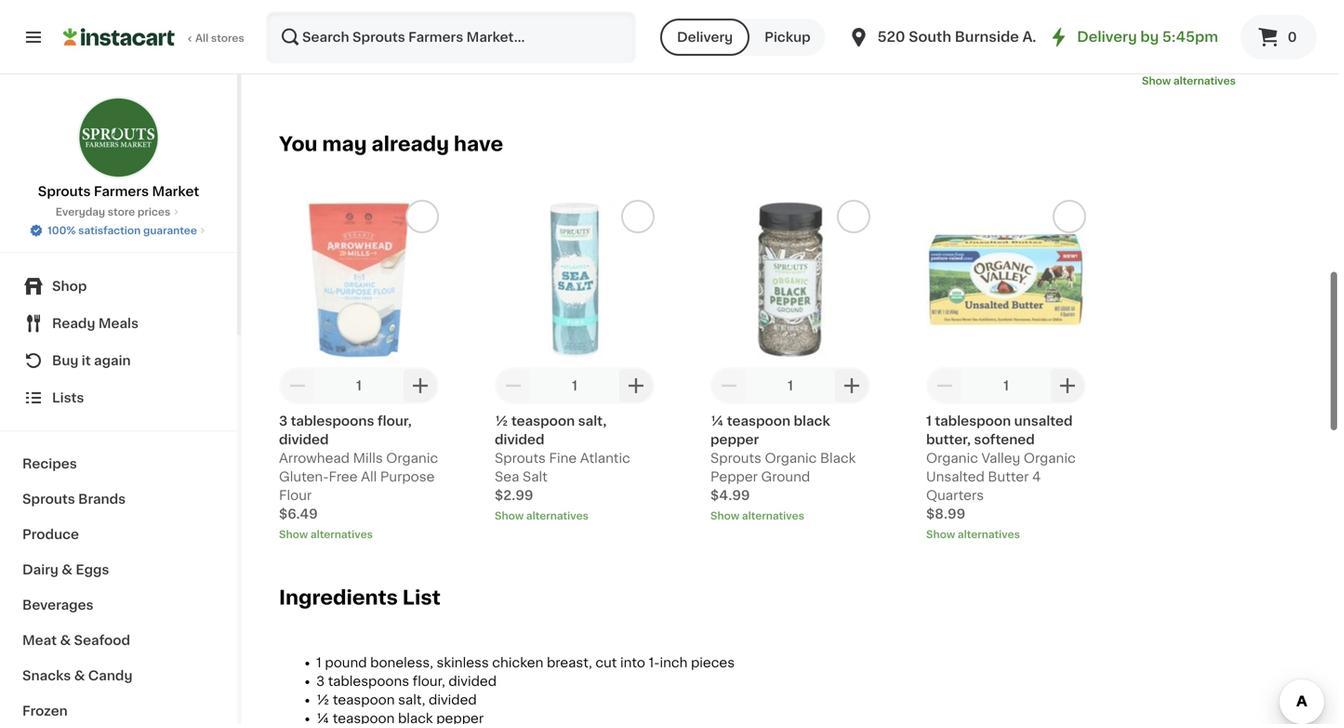 Task type: describe. For each thing, give the bounding box(es) containing it.
1 vertical spatial show alternatives
[[1143, 76, 1236, 86]]

unsalted
[[1015, 415, 1073, 428]]

quarters
[[927, 489, 984, 502]]

increment quantity image for ¼ teaspoon black pepper
[[841, 375, 863, 397]]

whole
[[821, 0, 862, 11]]

4
[[1033, 471, 1042, 484]]

delivery for delivery
[[677, 31, 733, 44]]

buy it again
[[52, 354, 131, 368]]

ready
[[52, 317, 95, 330]]

prices
[[138, 207, 171, 217]]

$6.49
[[279, 508, 318, 521]]

1 inside 1 tablespoon unsalted butter, softened organic valley organic unsalted butter 4 quarters $8.99 show alternatives
[[927, 415, 932, 428]]

frozen link
[[11, 694, 226, 725]]

buy it again link
[[11, 342, 226, 380]]

520 south burnside avenue button
[[848, 11, 1077, 63]]

burnside
[[955, 30, 1020, 44]]

sprouts inside ½ teaspoon salt, divided sprouts fine atlantic sea salt $2.99 show alternatives
[[495, 452, 546, 465]]

may
[[322, 134, 367, 154]]

candy
[[88, 670, 133, 683]]

all inside 3 tablespoons flour, divided arrowhead mills organic gluten-free all purpose flour $6.49 show alternatives
[[361, 471, 377, 484]]

pepper
[[711, 471, 758, 484]]

frozen
[[22, 705, 68, 718]]

snacks & candy link
[[11, 659, 226, 694]]

ingredients list
[[279, 588, 441, 608]]

butter
[[988, 471, 1029, 484]]

organic up 4
[[1024, 452, 1076, 465]]

skinless
[[437, 657, 489, 670]]

2 product group from the left
[[495, 200, 655, 524]]

recipes
[[22, 458, 77, 471]]

meat
[[22, 635, 57, 648]]

list
[[403, 588, 441, 608]]

$2.99 inside ½ teaspoon salt, divided sprouts fine atlantic sea salt $2.99 show alternatives
[[495, 489, 534, 502]]

black
[[794, 415, 831, 428]]

520 south burnside avenue
[[878, 30, 1077, 44]]

¼
[[711, 415, 724, 428]]

mills
[[353, 452, 383, 465]]

fine
[[549, 452, 577, 465]]

pacific
[[1143, 0, 1187, 11]]

free
[[329, 471, 358, 484]]

have
[[454, 134, 503, 154]]

lists link
[[11, 380, 226, 417]]

¼ teaspoon black pepper sprouts organic black pepper ground $4.99 show alternatives
[[711, 415, 856, 521]]

flour, inside 3 tablespoons flour, divided arrowhead mills organic gluten-free all purpose flour $6.49 show alternatives
[[378, 415, 412, 428]]

0
[[1288, 31, 1298, 44]]

beverages link
[[11, 588, 226, 623]]

service type group
[[661, 19, 826, 56]]

thyme
[[711, 17, 756, 30]]

black
[[821, 452, 856, 465]]

teaspoon for pepper
[[727, 415, 791, 428]]

sodium
[[1173, 17, 1222, 30]]

$8.99
[[927, 508, 966, 521]]

south
[[909, 30, 952, 44]]

gluten-
[[279, 471, 329, 484]]

$2.99 inside $2.99 show alternatives
[[495, 17, 534, 30]]

broth
[[1143, 35, 1178, 48]]

& for dairy
[[62, 564, 73, 577]]

valley
[[982, 452, 1021, 465]]

everyday
[[56, 207, 105, 217]]

salt, inside 1 pound boneless, skinless chicken breast, cut into 1-inch pieces 3 tablespoons flour, divided ½ teaspoon salt, divided
[[398, 694, 426, 707]]

you may already have
[[279, 134, 503, 154]]

3 product group from the left
[[711, 200, 871, 524]]

Search field
[[268, 13, 635, 61]]

flour, inside 1 pound boneless, skinless chicken breast, cut into 1-inch pieces 3 tablespoons flour, divided ½ teaspoon salt, divided
[[413, 675, 445, 688]]

100%
[[48, 226, 76, 236]]

3 inside 1 pound boneless, skinless chicken breast, cut into 1-inch pieces 3 tablespoons flour, divided ½ teaspoon salt, divided
[[316, 675, 325, 688]]

meals
[[98, 317, 139, 330]]

teaspoon inside 1 pound boneless, skinless chicken breast, cut into 1-inch pieces 3 tablespoons flour, divided ½ teaspoon salt, divided
[[333, 694, 395, 707]]

purpose
[[380, 471, 435, 484]]

cut
[[596, 657, 617, 670]]

tablespoon
[[935, 415, 1012, 428]]

decrement quantity image for tablespoon
[[934, 375, 956, 397]]

1 pound boneless, skinless chicken breast, cut into 1-inch pieces 3 tablespoons flour, divided ½ teaspoon salt, divided
[[316, 657, 735, 707]]

breast,
[[547, 657, 592, 670]]

0 horizontal spatial all
[[195, 33, 209, 43]]

½ inside ½ teaspoon salt, divided sprouts fine atlantic sea salt $2.99 show alternatives
[[495, 415, 508, 428]]

guarantee
[[143, 226, 197, 236]]

avenue
[[1023, 30, 1077, 44]]

instacart logo image
[[63, 26, 175, 48]]

decrement quantity image for ¼
[[718, 375, 741, 397]]

ready meals
[[52, 317, 139, 330]]

alternatives inside monterey sliced white mushrooms $2.49 show alternatives
[[311, 57, 373, 67]]

produce link
[[11, 517, 226, 553]]

sea
[[495, 471, 520, 484]]

farmers
[[94, 185, 149, 198]]

white
[[390, 0, 428, 11]]

foods
[[1190, 0, 1231, 11]]

meat & seafood link
[[11, 623, 226, 659]]

salt
[[523, 471, 548, 484]]

butter,
[[927, 433, 971, 446]]

dairy & eggs
[[22, 564, 109, 577]]

organic inside pacific foods organic low sodium chicken broth
[[1234, 0, 1286, 11]]

arrowhead
[[279, 452, 350, 465]]

meat & seafood
[[22, 635, 130, 648]]

1 for unsalted
[[1004, 379, 1009, 392]]

1-
[[649, 657, 660, 670]]

$4.99 inside the sprouts organic whole thyme leaf spice $4.99 show alternatives
[[711, 35, 750, 48]]

1 product group from the left
[[279, 200, 439, 542]]

you
[[279, 134, 318, 154]]

show inside ½ teaspoon salt, divided sprouts fine atlantic sea salt $2.99 show alternatives
[[495, 511, 524, 521]]

buy
[[52, 354, 79, 368]]

organic inside ¼ teaspoon black pepper sprouts organic black pepper ground $4.99 show alternatives
[[765, 452, 817, 465]]

salt, inside ½ teaspoon salt, divided sprouts fine atlantic sea salt $2.99 show alternatives
[[578, 415, 607, 428]]

all stores link
[[63, 11, 246, 63]]

& for meat
[[60, 635, 71, 648]]

sprouts brands
[[22, 493, 126, 506]]



Task type: vqa. For each thing, say whether or not it's contained in the screenshot.
Beverages
yes



Task type: locate. For each thing, give the bounding box(es) containing it.
1 inside 1 pound boneless, skinless chicken breast, cut into 1-inch pieces 3 tablespoons flour, divided ½ teaspoon salt, divided
[[316, 657, 322, 670]]

sprouts inside ¼ teaspoon black pepper sprouts organic black pepper ground $4.99 show alternatives
[[711, 452, 762, 465]]

& for snacks
[[74, 670, 85, 683]]

0 vertical spatial &
[[62, 564, 73, 577]]

already
[[372, 134, 449, 154]]

½
[[495, 415, 508, 428], [316, 694, 330, 707]]

sliced
[[346, 0, 386, 11]]

lists
[[52, 392, 84, 405]]

3
[[279, 415, 288, 428], [316, 675, 325, 688]]

seafood
[[74, 635, 130, 648]]

sprouts farmers market logo image
[[78, 97, 160, 179]]

0 horizontal spatial ½
[[316, 694, 330, 707]]

½ inside 1 pound boneless, skinless chicken breast, cut into 1-inch pieces 3 tablespoons flour, divided ½ teaspoon salt, divided
[[316, 694, 330, 707]]

snacks
[[22, 670, 71, 683]]

1 vertical spatial flour,
[[413, 675, 445, 688]]

by
[[1141, 30, 1159, 44]]

1 for black
[[788, 379, 794, 392]]

alternatives inside the sprouts organic whole thyme leaf spice $4.99 show alternatives
[[742, 57, 805, 67]]

again
[[94, 354, 131, 368]]

salt, up atlantic
[[578, 415, 607, 428]]

brands
[[78, 493, 126, 506]]

sprouts down recipes
[[22, 493, 75, 506]]

1 $2.99 from the top
[[495, 17, 534, 30]]

show
[[495, 38, 524, 49], [927, 38, 956, 49], [279, 57, 308, 67], [711, 57, 740, 67], [1143, 76, 1172, 86], [495, 511, 524, 521], [711, 511, 740, 521], [279, 530, 308, 540], [927, 530, 956, 540]]

2 vertical spatial &
[[74, 670, 85, 683]]

sprouts organic whole thyme leaf spice $4.99 show alternatives
[[711, 0, 862, 67]]

1 vertical spatial $4.99
[[711, 489, 750, 502]]

increment quantity image for 3 tablespoons flour, divided
[[409, 375, 432, 397]]

1 vertical spatial ½
[[316, 694, 330, 707]]

0 vertical spatial tablespoons
[[291, 415, 374, 428]]

teaspoon
[[512, 415, 575, 428], [727, 415, 791, 428], [333, 694, 395, 707]]

0 horizontal spatial show alternatives
[[927, 38, 1021, 49]]

delivery left by
[[1078, 30, 1138, 44]]

sprouts down pepper
[[711, 452, 762, 465]]

3 down ingredients
[[316, 675, 325, 688]]

market
[[152, 185, 199, 198]]

sprouts up sea
[[495, 452, 546, 465]]

sprouts for sprouts organic whole thyme leaf spice $4.99 show alternatives
[[711, 0, 762, 11]]

520
[[878, 30, 906, 44]]

0 horizontal spatial teaspoon
[[333, 694, 395, 707]]

tablespoons
[[291, 415, 374, 428], [328, 675, 409, 688]]

& inside dairy & eggs link
[[62, 564, 73, 577]]

pacific foods organic low sodium chicken broth
[[1143, 0, 1286, 48]]

1 left pound
[[316, 657, 322, 670]]

½ teaspoon salt, divided sprouts fine atlantic sea salt $2.99 show alternatives
[[495, 415, 631, 521]]

& inside the snacks & candy link
[[74, 670, 85, 683]]

leaf
[[759, 17, 788, 30]]

dairy & eggs link
[[11, 553, 226, 588]]

satisfaction
[[78, 226, 141, 236]]

show alternatives down 5:45pm
[[1143, 76, 1236, 86]]

1 vertical spatial $2.99
[[495, 489, 534, 502]]

None search field
[[266, 11, 636, 63]]

increment quantity image for 1 tablespoon unsalted butter, softened
[[1057, 375, 1079, 397]]

show inside monterey sliced white mushrooms $2.49 show alternatives
[[279, 57, 308, 67]]

chicken
[[492, 657, 544, 670]]

0 horizontal spatial delivery
[[677, 31, 733, 44]]

0 vertical spatial flour,
[[378, 415, 412, 428]]

teaspoon up fine
[[512, 415, 575, 428]]

increment quantity image up unsalted
[[1057, 375, 1079, 397]]

½ up sea
[[495, 415, 508, 428]]

increment quantity image
[[409, 375, 432, 397], [841, 375, 863, 397]]

flour
[[279, 489, 312, 502]]

1 decrement quantity image from the left
[[502, 375, 525, 397]]

alternatives inside 1 tablespoon unsalted butter, softened organic valley organic unsalted butter 4 quarters $8.99 show alternatives
[[958, 530, 1021, 540]]

delivery inside button
[[677, 31, 733, 44]]

sprouts for sprouts brands
[[22, 493, 75, 506]]

show alternatives
[[927, 38, 1021, 49], [1143, 76, 1236, 86]]

1 horizontal spatial increment quantity image
[[1057, 375, 1079, 397]]

4 product group from the left
[[927, 200, 1087, 542]]

1 horizontal spatial decrement quantity image
[[934, 375, 956, 397]]

3 up "arrowhead"
[[279, 415, 288, 428]]

divided inside ½ teaspoon salt, divided sprouts fine atlantic sea salt $2.99 show alternatives
[[495, 433, 545, 446]]

0 horizontal spatial 3
[[279, 415, 288, 428]]

1 vertical spatial &
[[60, 635, 71, 648]]

1 up tablespoon
[[1004, 379, 1009, 392]]

1 horizontal spatial salt,
[[578, 415, 607, 428]]

it
[[82, 354, 91, 368]]

increment quantity image up atlantic
[[625, 375, 648, 397]]

decrement quantity image for ½
[[502, 375, 525, 397]]

1 up 'butter,'
[[927, 415, 932, 428]]

0 horizontal spatial decrement quantity image
[[502, 375, 525, 397]]

eggs
[[76, 564, 109, 577]]

increment quantity image up purpose
[[409, 375, 432, 397]]

0 vertical spatial all
[[195, 33, 209, 43]]

0 vertical spatial show alternatives
[[927, 38, 1021, 49]]

decrement quantity image
[[502, 375, 525, 397], [718, 375, 741, 397]]

1 tablespoon unsalted butter, softened organic valley organic unsalted butter 4 quarters $8.99 show alternatives
[[927, 415, 1076, 540]]

1 vertical spatial 3
[[316, 675, 325, 688]]

0 horizontal spatial flour,
[[378, 415, 412, 428]]

teaspoon inside ¼ teaspoon black pepper sprouts organic black pepper ground $4.99 show alternatives
[[727, 415, 791, 428]]

flour, up mills
[[378, 415, 412, 428]]

divided inside 3 tablespoons flour, divided arrowhead mills organic gluten-free all purpose flour $6.49 show alternatives
[[279, 433, 329, 446]]

2 decrement quantity image from the left
[[718, 375, 741, 397]]

unsalted
[[927, 471, 985, 484]]

product group
[[279, 200, 439, 542], [495, 200, 655, 524], [711, 200, 871, 524], [927, 200, 1087, 542]]

2 horizontal spatial teaspoon
[[727, 415, 791, 428]]

1 up ¼ teaspoon black pepper sprouts organic black pepper ground $4.99 show alternatives
[[788, 379, 794, 392]]

organic inside the sprouts organic whole thyme leaf spice $4.99 show alternatives
[[765, 0, 817, 11]]

decrement quantity image up "arrowhead"
[[287, 375, 309, 397]]

ground
[[762, 471, 811, 484]]

0 vertical spatial salt,
[[578, 415, 607, 428]]

1 decrement quantity image from the left
[[287, 375, 309, 397]]

boneless,
[[370, 657, 434, 670]]

0 button
[[1241, 15, 1317, 60]]

stores
[[211, 33, 244, 43]]

1 vertical spatial salt,
[[398, 694, 426, 707]]

dairy
[[22, 564, 59, 577]]

everyday store prices link
[[56, 205, 182, 220]]

alternatives inside 3 tablespoons flour, divided arrowhead mills organic gluten-free all purpose flour $6.49 show alternatives
[[311, 530, 373, 540]]

decrement quantity image for tablespoons
[[287, 375, 309, 397]]

1 $4.99 from the top
[[711, 35, 750, 48]]

ingredients
[[279, 588, 398, 608]]

teaspoon up pepper
[[727, 415, 791, 428]]

monterey sliced white mushrooms $2.49 show alternatives
[[279, 0, 428, 67]]

ready meals link
[[11, 305, 226, 342]]

1 vertical spatial all
[[361, 471, 377, 484]]

delivery for delivery by 5:45pm
[[1078, 30, 1138, 44]]

organic up chicken
[[1234, 0, 1286, 11]]

organic up purpose
[[386, 452, 438, 465]]

$4.99 down thyme
[[711, 35, 750, 48]]

tablespoons inside 3 tablespoons flour, divided arrowhead mills organic gluten-free all purpose flour $6.49 show alternatives
[[291, 415, 374, 428]]

increment quantity image
[[625, 375, 648, 397], [1057, 375, 1079, 397]]

flour,
[[378, 415, 412, 428], [413, 675, 445, 688]]

teaspoon inside ½ teaspoon salt, divided sprouts fine atlantic sea salt $2.99 show alternatives
[[512, 415, 575, 428]]

3 tablespoons flour, divided arrowhead mills organic gluten-free all purpose flour $6.49 show alternatives
[[279, 415, 438, 540]]

1 horizontal spatial delivery
[[1078, 30, 1138, 44]]

sprouts inside the sprouts organic whole thyme leaf spice $4.99 show alternatives
[[711, 0, 762, 11]]

organic inside 3 tablespoons flour, divided arrowhead mills organic gluten-free all purpose flour $6.49 show alternatives
[[386, 452, 438, 465]]

sprouts
[[711, 0, 762, 11], [38, 185, 91, 198], [495, 452, 546, 465], [711, 452, 762, 465], [22, 493, 75, 506]]

show inside 3 tablespoons flour, divided arrowhead mills organic gluten-free all purpose flour $6.49 show alternatives
[[279, 530, 308, 540]]

& right the meat
[[60, 635, 71, 648]]

alternatives inside $2.99 show alternatives
[[526, 38, 589, 49]]

& inside meat & seafood 'link'
[[60, 635, 71, 648]]

1 horizontal spatial teaspoon
[[512, 415, 575, 428]]

everyday store prices
[[56, 207, 171, 217]]

1 horizontal spatial show alternatives
[[1143, 76, 1236, 86]]

1 horizontal spatial flour,
[[413, 675, 445, 688]]

½ down pound
[[316, 694, 330, 707]]

0 horizontal spatial increment quantity image
[[409, 375, 432, 397]]

atlantic
[[580, 452, 631, 465]]

0 horizontal spatial salt,
[[398, 694, 426, 707]]

1 for flour,
[[356, 379, 362, 392]]

decrement quantity image
[[287, 375, 309, 397], [934, 375, 956, 397]]

$4.99 inside ¼ teaspoon black pepper sprouts organic black pepper ground $4.99 show alternatives
[[711, 489, 750, 502]]

1 vertical spatial tablespoons
[[328, 675, 409, 688]]

show inside $2.99 show alternatives
[[495, 38, 524, 49]]

salt, down boneless,
[[398, 694, 426, 707]]

0 vertical spatial ½
[[495, 415, 508, 428]]

& left candy
[[74, 670, 85, 683]]

pepper
[[711, 433, 759, 446]]

$2.99 show alternatives
[[495, 17, 589, 49]]

tablespoons down pound
[[328, 675, 409, 688]]

1 horizontal spatial all
[[361, 471, 377, 484]]

tablespoons up "arrowhead"
[[291, 415, 374, 428]]

& left the eggs at the bottom
[[62, 564, 73, 577]]

shop link
[[11, 268, 226, 305]]

all down mills
[[361, 471, 377, 484]]

organic up "ground"
[[765, 452, 817, 465]]

pickup
[[765, 31, 811, 44]]

$2.49
[[279, 35, 318, 48]]

2 $4.99 from the top
[[711, 489, 750, 502]]

flour, down boneless,
[[413, 675, 445, 688]]

sprouts up thyme
[[711, 0, 762, 11]]

0 vertical spatial $2.99
[[495, 17, 534, 30]]

2 increment quantity image from the left
[[1057, 375, 1079, 397]]

0 vertical spatial 3
[[279, 415, 288, 428]]

show inside ¼ teaspoon black pepper sprouts organic black pepper ground $4.99 show alternatives
[[711, 511, 740, 521]]

recipes link
[[11, 447, 226, 482]]

decrement quantity image up tablespoon
[[934, 375, 956, 397]]

delivery button
[[661, 19, 750, 56]]

show alternatives left avenue
[[927, 38, 1021, 49]]

inch
[[660, 657, 688, 670]]

2 $2.99 from the top
[[495, 489, 534, 502]]

1 increment quantity image from the left
[[409, 375, 432, 397]]

sprouts for sprouts farmers market
[[38, 185, 91, 198]]

monterey
[[279, 0, 342, 11]]

chicken
[[1226, 17, 1279, 30]]

alternatives inside ½ teaspoon salt, divided sprouts fine atlantic sea salt $2.99 show alternatives
[[526, 511, 589, 521]]

alternatives inside ¼ teaspoon black pepper sprouts organic black pepper ground $4.99 show alternatives
[[742, 511, 805, 521]]

1 horizontal spatial increment quantity image
[[841, 375, 863, 397]]

1 horizontal spatial decrement quantity image
[[718, 375, 741, 397]]

all left stores
[[195, 33, 209, 43]]

salt,
[[578, 415, 607, 428], [398, 694, 426, 707]]

decrement quantity image up sea
[[502, 375, 525, 397]]

delivery by 5:45pm
[[1078, 30, 1219, 44]]

sprouts brands link
[[11, 482, 226, 517]]

100% satisfaction guarantee button
[[29, 220, 208, 238]]

1 for salt,
[[572, 379, 578, 392]]

show inside the sprouts organic whole thyme leaf spice $4.99 show alternatives
[[711, 57, 740, 67]]

0 horizontal spatial decrement quantity image
[[287, 375, 309, 397]]

pieces
[[691, 657, 735, 670]]

decrement quantity image up ¼
[[718, 375, 741, 397]]

sprouts up everyday
[[38, 185, 91, 198]]

teaspoon down pound
[[333, 694, 395, 707]]

increment quantity image for ½ teaspoon salt, divided
[[625, 375, 648, 397]]

1 up fine
[[572, 379, 578, 392]]

into
[[621, 657, 646, 670]]

3 inside 3 tablespoons flour, divided arrowhead mills organic gluten-free all purpose flour $6.49 show alternatives
[[279, 415, 288, 428]]

mushrooms
[[279, 17, 357, 30]]

organic up leaf
[[765, 0, 817, 11]]

1 horizontal spatial ½
[[495, 415, 508, 428]]

1 increment quantity image from the left
[[625, 375, 648, 397]]

0 horizontal spatial increment quantity image
[[625, 375, 648, 397]]

teaspoon for divided
[[512, 415, 575, 428]]

divided
[[279, 433, 329, 446], [495, 433, 545, 446], [449, 675, 497, 688], [429, 694, 477, 707]]

tablespoons inside 1 pound boneless, skinless chicken breast, cut into 1-inch pieces 3 tablespoons flour, divided ½ teaspoon salt, divided
[[328, 675, 409, 688]]

delivery
[[1078, 30, 1138, 44], [677, 31, 733, 44]]

organic up unsalted on the bottom right of page
[[927, 452, 979, 465]]

2 decrement quantity image from the left
[[934, 375, 956, 397]]

delivery down thyme
[[677, 31, 733, 44]]

0 vertical spatial $4.99
[[711, 35, 750, 48]]

store
[[108, 207, 135, 217]]

show inside 1 tablespoon unsalted butter, softened organic valley organic unsalted butter 4 quarters $8.99 show alternatives
[[927, 530, 956, 540]]

100% satisfaction guarantee
[[48, 226, 197, 236]]

1 up mills
[[356, 379, 362, 392]]

1 horizontal spatial 3
[[316, 675, 325, 688]]

$4.99 down pepper
[[711, 489, 750, 502]]

increment quantity image up the black
[[841, 375, 863, 397]]

2 increment quantity image from the left
[[841, 375, 863, 397]]

organic
[[765, 0, 817, 11], [1234, 0, 1286, 11], [386, 452, 438, 465], [765, 452, 817, 465], [927, 452, 979, 465], [1024, 452, 1076, 465]]



